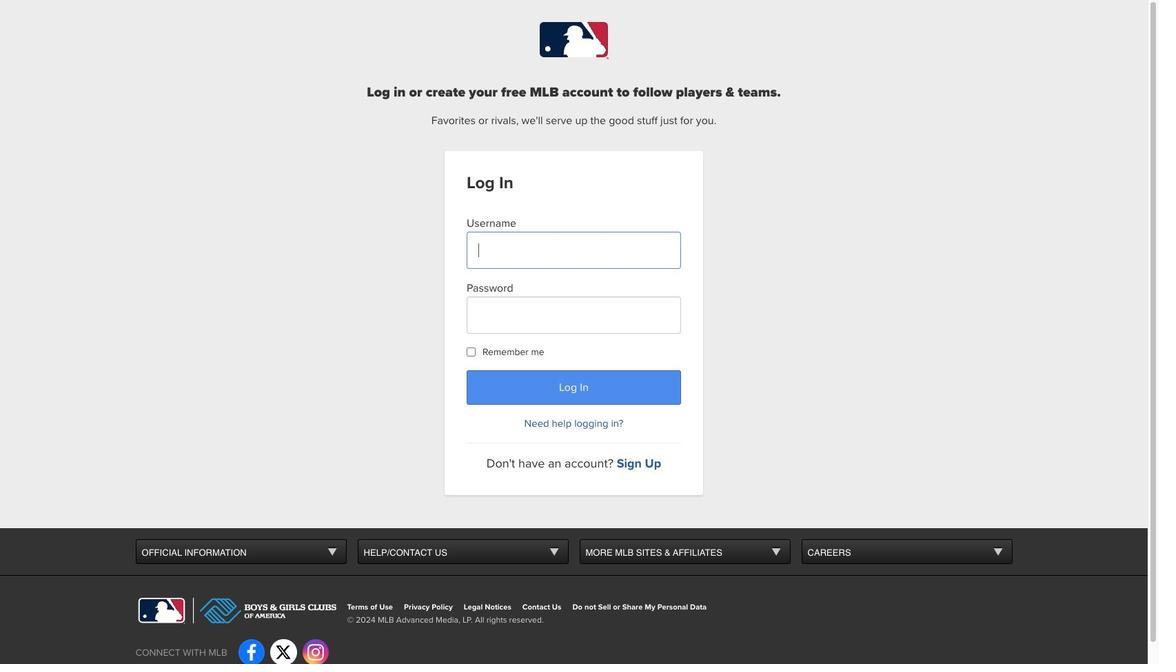 Task type: locate. For each thing, give the bounding box(es) containing it.
None submit
[[467, 370, 682, 405]]

boys and girls club of america image
[[193, 598, 336, 624]]

None text field
[[467, 232, 682, 269]]

None checkbox
[[467, 348, 476, 357]]

None password field
[[467, 297, 682, 334]]

mlb logo image
[[540, 22, 609, 59]]



Task type: vqa. For each thing, say whether or not it's contained in the screenshot.
mlb logo in the top of the page
yes



Task type: describe. For each thing, give the bounding box(es) containing it.
mlb.com image
[[136, 598, 187, 624]]



